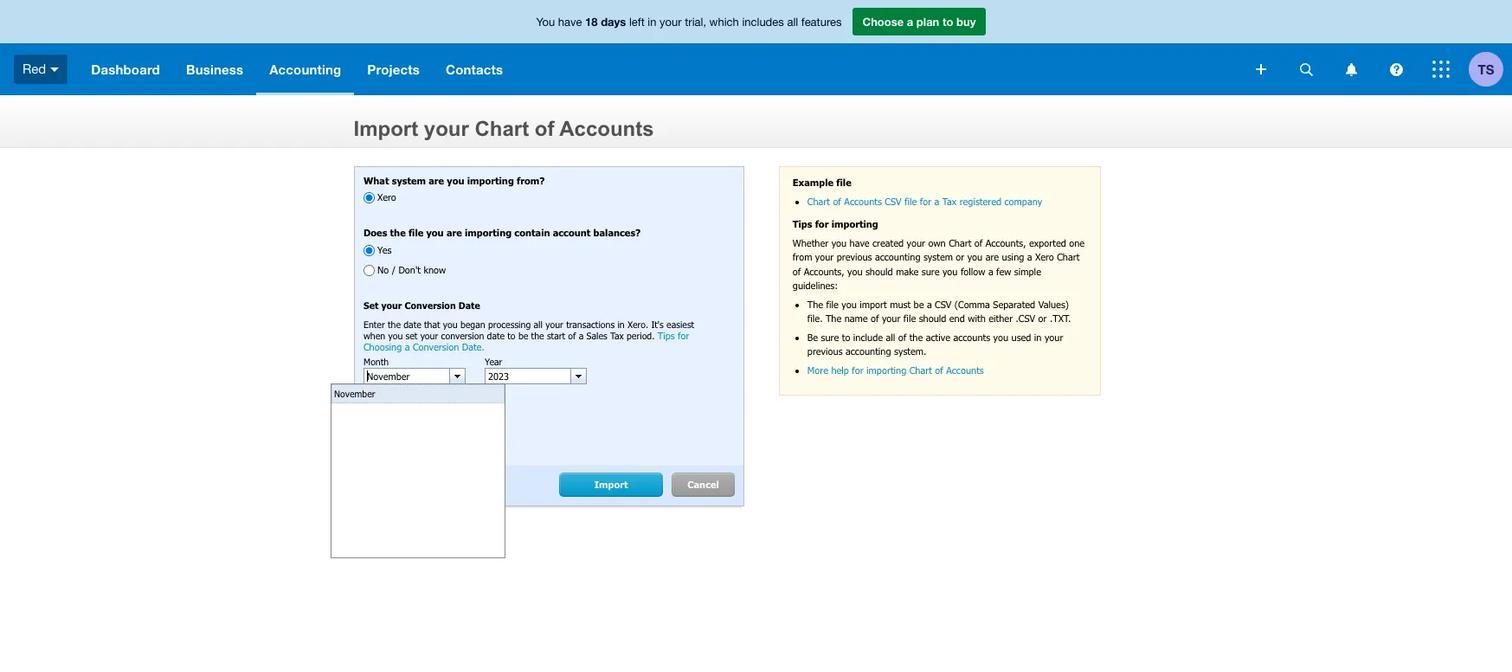 Task type: locate. For each thing, give the bounding box(es) containing it.
import
[[860, 299, 887, 310], [441, 403, 472, 414]]

the right file.
[[826, 313, 842, 324]]

1 vertical spatial have
[[850, 237, 870, 248]]

1 horizontal spatial accounts
[[844, 196, 882, 207]]

2 horizontal spatial in
[[1035, 332, 1042, 343]]

0 horizontal spatial all
[[534, 319, 543, 330]]

the up file.
[[808, 299, 824, 310]]

0 horizontal spatial csv
[[885, 196, 902, 207]]

0 vertical spatial in
[[648, 16, 657, 29]]

to inside banner
[[943, 15, 954, 29]]

1 horizontal spatial xero
[[1036, 251, 1054, 263]]

1 horizontal spatial import
[[860, 299, 887, 310]]

2 horizontal spatial accounts
[[947, 364, 984, 376]]

0 vertical spatial the
[[808, 299, 824, 310]]

should
[[866, 266, 893, 277], [919, 313, 947, 324]]

1 horizontal spatial the
[[826, 313, 842, 324]]

the
[[390, 227, 406, 239], [388, 319, 401, 330], [531, 330, 544, 341], [910, 332, 923, 343], [394, 403, 409, 414]]

0 vertical spatial accounts,
[[986, 237, 1027, 248]]

svg image inside 'red' popup button
[[50, 67, 59, 72]]

are down what system are you importing from?
[[447, 227, 462, 239]]

0 vertical spatial have
[[558, 16, 582, 29]]

have left 18
[[558, 16, 582, 29]]

for right it's on the left
[[678, 330, 690, 341]]

trial,
[[685, 16, 707, 29]]

of inside example file chart of accounts csv file for a tax registered company
[[833, 196, 842, 207]]

xero right xero option
[[378, 192, 396, 203]]

guidelines:
[[793, 280, 838, 291]]

for up the own
[[920, 196, 932, 207]]

import down month text field
[[441, 403, 472, 414]]

for inside example file chart of accounts csv file for a tax registered company
[[920, 196, 932, 207]]

0 vertical spatial import
[[860, 299, 887, 310]]

all right include
[[886, 332, 896, 343]]

csv inside example file chart of accounts csv file for a tax registered company
[[885, 196, 902, 207]]

1 vertical spatial accounts,
[[804, 266, 845, 277]]

1 vertical spatial all
[[534, 319, 543, 330]]

tax inside example file chart of accounts csv file for a tax registered company
[[943, 196, 957, 207]]

or up follow
[[956, 251, 965, 263]]

tax
[[943, 196, 957, 207], [610, 330, 624, 341]]

be right "must"
[[914, 299, 924, 310]]

1 vertical spatial sure
[[821, 332, 839, 343]]

0 vertical spatial all
[[787, 16, 799, 29]]

in right left
[[648, 16, 657, 29]]

banner
[[0, 0, 1513, 95]]

file.
[[808, 313, 823, 324]]

1 vertical spatial import
[[595, 478, 628, 490]]

the
[[808, 299, 824, 310], [826, 313, 842, 324]]

Year text field
[[486, 369, 568, 384]]

projects button
[[354, 43, 433, 95]]

be left start
[[519, 330, 528, 341]]

a up the own
[[935, 196, 940, 207]]

0 vertical spatial or
[[956, 251, 965, 263]]

accounts inside example file chart of accounts csv file for a tax registered company
[[844, 196, 882, 207]]

your right set
[[381, 299, 402, 310]]

1 vertical spatial the
[[826, 313, 842, 324]]

0 vertical spatial tips
[[793, 219, 813, 230]]

banner containing ts
[[0, 0, 1513, 95]]

file down "must"
[[904, 313, 916, 324]]

1 horizontal spatial in
[[648, 16, 657, 29]]

(comma
[[955, 299, 990, 310]]

all inside tips for importing whether you have created your own chart of accounts, exported one from your previous accounting system or you are using a xero chart of accounts, you should make sure you follow a few simple guidelines: the file you import must be a csv (comma separated values) file. the name of your file should end with either .csv or .txt. be sure to include all of the active accounts you used in your previous accounting system. more help for importing chart of accounts
[[886, 332, 896, 343]]

import up name
[[860, 299, 887, 310]]

which
[[710, 16, 739, 29]]

1 svg image from the left
[[1300, 63, 1313, 76]]

0 vertical spatial should
[[866, 266, 893, 277]]

2 svg image from the left
[[1346, 63, 1357, 76]]

for up whether
[[815, 219, 829, 230]]

a right "choosing"
[[405, 341, 410, 352]]

tax inside enter the date that you began processing all your transactions in xero. it's easiest when you set your conversion date to be the start of a sales tax period.
[[610, 330, 624, 341]]

previous up guidelines:
[[837, 251, 872, 263]]

more
[[808, 364, 829, 376]]

1 vertical spatial be
[[519, 330, 528, 341]]

accounts
[[954, 332, 991, 343]]

csv up end
[[935, 299, 952, 310]]

are right what
[[429, 175, 444, 186]]

tips inside the tips for choosing a conversion date.
[[658, 330, 675, 341]]

tips up whether
[[793, 219, 813, 230]]

accounts inside tips for importing whether you have created your own chart of accounts, exported one from your previous accounting system or you are using a xero chart of accounts, you should make sure you follow a few simple guidelines: the file you import must be a csv (comma separated values) file. the name of your file should end with either .csv or .txt. be sure to include all of the active accounts you used in your previous accounting system. more help for importing chart of accounts
[[947, 364, 984, 376]]

accounting button
[[256, 43, 354, 95]]

november
[[334, 388, 375, 399]]

0 horizontal spatial accounts,
[[804, 266, 845, 277]]

sure
[[922, 266, 940, 277], [821, 332, 839, 343]]

0 horizontal spatial or
[[956, 251, 965, 263]]

1 vertical spatial conversion
[[413, 341, 459, 352]]

the right 'enter'
[[388, 319, 401, 330]]

to
[[943, 15, 954, 29], [508, 330, 516, 341], [842, 332, 851, 343], [429, 403, 439, 414]]

0 vertical spatial system
[[392, 175, 426, 186]]

be inside enter the date that you began processing all your transactions in xero. it's easiest when you set your conversion date to be the start of a sales tax period.
[[519, 330, 528, 341]]

0 horizontal spatial accounts
[[560, 117, 654, 140]]

be
[[914, 299, 924, 310], [519, 330, 528, 341]]

system.
[[894, 346, 927, 357]]

year
[[485, 356, 503, 367]]

1 vertical spatial system
[[924, 251, 953, 263]]

1 horizontal spatial svg image
[[1346, 63, 1357, 76]]

all inside you have 18 days left in your trial, which includes all features
[[787, 16, 799, 29]]

0 horizontal spatial in
[[618, 319, 625, 330]]

accounts, up guidelines:
[[804, 266, 845, 277]]

tips inside tips for importing whether you have created your own chart of accounts, exported one from your previous accounting system or you are using a xero chart of accounts, you should make sure you follow a few simple guidelines: the file you import must be a csv (comma separated values) file. the name of your file should end with either .csv or .txt. be sure to include all of the active accounts you used in your previous accounting system. more help for importing chart of accounts
[[793, 219, 813, 230]]

csv inside tips for importing whether you have created your own chart of accounts, exported one from your previous accounting system or you are using a xero chart of accounts, you should make sure you follow a few simple guidelines: the file you import must be a csv (comma separated values) file. the name of your file should end with either .csv or .txt. be sure to include all of the active accounts you used in your previous accounting system. more help for importing chart of accounts
[[935, 299, 952, 310]]

importing down system.
[[867, 364, 907, 376]]

0 horizontal spatial are
[[429, 175, 444, 186]]

system right what
[[392, 175, 426, 186]]

0 horizontal spatial be
[[519, 330, 528, 341]]

importing
[[467, 175, 514, 186], [832, 219, 879, 230], [465, 227, 512, 239], [867, 364, 907, 376]]

set
[[364, 299, 379, 310]]

Month text field
[[365, 369, 447, 384]]

0 horizontal spatial import
[[441, 403, 472, 414]]

importing left contain
[[465, 227, 512, 239]]

.csv
[[1016, 313, 1036, 324]]

2 vertical spatial are
[[986, 251, 999, 263]]

2 horizontal spatial all
[[886, 332, 896, 343]]

1 vertical spatial or
[[1039, 313, 1047, 324]]

1 vertical spatial accounts
[[844, 196, 882, 207]]

your down .txt.
[[1045, 332, 1064, 343]]

1 vertical spatial in
[[618, 319, 625, 330]]

one
[[1070, 237, 1085, 248]]

of down the example on the right of page
[[833, 196, 842, 207]]

conversion
[[405, 299, 456, 310], [413, 341, 459, 352]]

18
[[585, 15, 598, 29]]

1 horizontal spatial are
[[447, 227, 462, 239]]

registered
[[960, 196, 1002, 207]]

the inside tips for importing whether you have created your own chart of accounts, exported one from your previous accounting system or you are using a xero chart of accounts, you should make sure you follow a few simple guidelines: the file you import must be a csv (comma separated values) file. the name of your file should end with either .csv or .txt. be sure to include all of the active accounts you used in your previous accounting system. more help for importing chart of accounts
[[910, 332, 923, 343]]

in inside you have 18 days left in your trial, which includes all features
[[648, 16, 657, 29]]

contacts
[[446, 61, 503, 77]]

tax left registered
[[943, 196, 957, 207]]

all left the features
[[787, 16, 799, 29]]

/
[[392, 264, 396, 275]]

1 horizontal spatial be
[[914, 299, 924, 310]]

system
[[392, 175, 426, 186], [924, 251, 953, 263]]

1 vertical spatial accounting
[[846, 346, 891, 357]]

file down guidelines:
[[827, 299, 839, 310]]

a inside enter the date that you began processing all your transactions in xero. it's easiest when you set your conversion date to be the start of a sales tax period.
[[579, 330, 584, 341]]

import for import
[[595, 478, 628, 490]]

accounting
[[875, 251, 921, 263], [846, 346, 891, 357]]

tips for importing whether you have created your own chart of accounts, exported one from your previous accounting system or you are using a xero chart of accounts, you should make sure you follow a few simple guidelines: the file you import must be a csv (comma separated values) file. the name of your file should end with either .csv or .txt. be sure to include all of the active accounts you used in your previous accounting system. more help for importing chart of accounts
[[793, 219, 1085, 376]]

exported
[[1030, 237, 1067, 248]]

0 vertical spatial accounting
[[875, 251, 921, 263]]

1 vertical spatial tax
[[610, 330, 624, 341]]

0 vertical spatial import
[[354, 117, 418, 140]]

Yes radio
[[364, 245, 375, 256]]

svg image
[[1300, 63, 1313, 76], [1346, 63, 1357, 76]]

all inside enter the date that you began processing all your transactions in xero. it's easiest when you set your conversion date to be the start of a sales tax period.
[[534, 319, 543, 330]]

the for does the file you are importing contain account balances?
[[390, 227, 406, 239]]

previous
[[837, 251, 872, 263], [808, 346, 843, 357]]

a inside the tips for choosing a conversion date.
[[405, 341, 410, 352]]

file down month text field
[[412, 403, 427, 414]]

sure right be
[[821, 332, 839, 343]]

system down the own
[[924, 251, 953, 263]]

1 vertical spatial csv
[[935, 299, 952, 310]]

or
[[956, 251, 965, 263], [1039, 313, 1047, 324]]

the for select the file to import
[[394, 403, 409, 414]]

start
[[547, 330, 565, 341]]

0 horizontal spatial xero
[[378, 192, 396, 203]]

tips for tips for importing whether you have created your own chart of accounts, exported one from your previous accounting system or you are using a xero chart of accounts, you should make sure you follow a few simple guidelines: the file you import must be a csv (comma separated values) file. the name of your file should end with either .csv or .txt. be sure to include all of the active accounts you used in your previous accounting system. more help for importing chart of accounts
[[793, 219, 813, 230]]

have left created
[[850, 237, 870, 248]]

0 vertical spatial are
[[429, 175, 444, 186]]

accounts, up using
[[986, 237, 1027, 248]]

your right the "set"
[[421, 330, 438, 341]]

are up few at right top
[[986, 251, 999, 263]]

csv
[[885, 196, 902, 207], [935, 299, 952, 310]]

features
[[802, 16, 842, 29]]

accounts,
[[986, 237, 1027, 248], [804, 266, 845, 277]]

date.
[[462, 341, 485, 352]]

0 horizontal spatial tax
[[610, 330, 624, 341]]

account
[[553, 227, 591, 239]]

of up from? on the left top of page
[[535, 117, 555, 140]]

0 vertical spatial sure
[[922, 266, 940, 277]]

xero down exported
[[1036, 251, 1054, 263]]

be inside tips for importing whether you have created your own chart of accounts, exported one from your previous accounting system or you are using a xero chart of accounts, you should make sure you follow a few simple guidelines: the file you import must be a csv (comma separated values) file. the name of your file should end with either .csv or .txt. be sure to include all of the active accounts you used in your previous accounting system. more help for importing chart of accounts
[[914, 299, 924, 310]]

accounting up 'make'
[[875, 251, 921, 263]]

1 horizontal spatial system
[[924, 251, 953, 263]]

select the file to import
[[364, 403, 472, 414]]

should left 'make'
[[866, 266, 893, 277]]

chart up from? on the left top of page
[[475, 117, 529, 140]]

0 horizontal spatial system
[[392, 175, 426, 186]]

days
[[601, 15, 626, 29]]

began
[[461, 319, 485, 330]]

chart down system.
[[910, 364, 932, 376]]

1 vertical spatial xero
[[1036, 251, 1054, 263]]

for
[[920, 196, 932, 207], [815, 219, 829, 230], [678, 330, 690, 341], [852, 364, 864, 376]]

dashboard link
[[78, 43, 173, 95]]

date left the that at the left of the page
[[404, 319, 421, 330]]

Xero radio
[[364, 193, 375, 204]]

few
[[997, 266, 1012, 277]]

of right start
[[568, 330, 576, 341]]

0 vertical spatial accounts
[[560, 117, 654, 140]]

using
[[1002, 251, 1025, 263]]

all
[[787, 16, 799, 29], [534, 319, 543, 330], [886, 332, 896, 343]]

tax right the sales
[[610, 330, 624, 341]]

import inside tips for importing whether you have created your own chart of accounts, exported one from your previous accounting system or you are using a xero chart of accounts, you should make sure you follow a few simple guidelines: the file you import must be a csv (comma separated values) file. the name of your file should end with either .csv or .txt. be sure to include all of the active accounts you used in your previous accounting system. more help for importing chart of accounts
[[860, 299, 887, 310]]

with
[[968, 313, 986, 324]]

1 vertical spatial tips
[[658, 330, 675, 341]]

1 horizontal spatial have
[[850, 237, 870, 248]]

previous down be
[[808, 346, 843, 357]]

file
[[837, 177, 852, 188], [905, 196, 917, 207], [409, 227, 424, 239], [827, 299, 839, 310], [904, 313, 916, 324], [412, 403, 427, 414]]

0 horizontal spatial svg image
[[1300, 63, 1313, 76]]

of down active
[[935, 364, 944, 376]]

import for import your chart of accounts
[[354, 117, 418, 140]]

the up system.
[[910, 332, 923, 343]]

contain
[[515, 227, 550, 239]]

contacts button
[[433, 43, 516, 95]]

for inside the tips for choosing a conversion date.
[[678, 330, 690, 341]]

0 vertical spatial csv
[[885, 196, 902, 207]]

0 horizontal spatial have
[[558, 16, 582, 29]]

chart down the example on the right of page
[[808, 196, 830, 207]]

xero inside tips for importing whether you have created your own chart of accounts, exported one from your previous accounting system or you are using a xero chart of accounts, you should make sure you follow a few simple guidelines: the file you import must be a csv (comma separated values) file. the name of your file should end with either .csv or .txt. be sure to include all of the active accounts you used in your previous accounting system. more help for importing chart of accounts
[[1036, 251, 1054, 263]]

svg image
[[1433, 61, 1450, 78], [1390, 63, 1403, 76], [1256, 64, 1267, 74], [50, 67, 59, 72]]

2 horizontal spatial are
[[986, 251, 999, 263]]

conversion up the that at the left of the page
[[405, 299, 456, 310]]

no / don't know
[[378, 264, 446, 275]]

1 horizontal spatial should
[[919, 313, 947, 324]]

1 horizontal spatial all
[[787, 16, 799, 29]]

your left transactions
[[546, 319, 564, 330]]

1 horizontal spatial csv
[[935, 299, 952, 310]]

date right the 'date.'
[[487, 330, 505, 341]]

import button
[[560, 472, 663, 497]]

red
[[23, 61, 46, 76]]

name
[[845, 313, 868, 324]]

own
[[929, 237, 946, 248]]

conversion down the that at the left of the page
[[413, 341, 459, 352]]

1 vertical spatial import
[[441, 403, 472, 414]]

2 vertical spatial in
[[1035, 332, 1042, 343]]

0 vertical spatial be
[[914, 299, 924, 310]]

import your chart of accounts
[[354, 117, 654, 140]]

or right .csv at the top of page
[[1039, 313, 1047, 324]]

2 vertical spatial accounts
[[947, 364, 984, 376]]

include
[[854, 332, 883, 343]]

accounting down include
[[846, 346, 891, 357]]

import inside button
[[595, 478, 628, 490]]

should up active
[[919, 313, 947, 324]]

tips right period.
[[658, 330, 675, 341]]

0 vertical spatial tax
[[943, 196, 957, 207]]

in
[[648, 16, 657, 29], [618, 319, 625, 330], [1035, 332, 1042, 343]]

1 horizontal spatial date
[[487, 330, 505, 341]]

a left the sales
[[579, 330, 584, 341]]

a inside example file chart of accounts csv file for a tax registered company
[[935, 196, 940, 207]]

conversion
[[441, 330, 484, 341]]

file right the example on the right of page
[[837, 177, 852, 188]]

csv up created
[[885, 196, 902, 207]]

the up yes
[[390, 227, 406, 239]]

tips for choosing a conversion date.
[[364, 330, 690, 352]]

all left start
[[534, 319, 543, 330]]

0 horizontal spatial import
[[354, 117, 418, 140]]

1 horizontal spatial tax
[[943, 196, 957, 207]]

0 horizontal spatial tips
[[658, 330, 675, 341]]

your left trial, in the left top of the page
[[660, 16, 682, 29]]

the right select
[[394, 403, 409, 414]]

tips
[[793, 219, 813, 230], [658, 330, 675, 341]]

in right used
[[1035, 332, 1042, 343]]

a left plan
[[907, 15, 914, 29]]

1 horizontal spatial import
[[595, 478, 628, 490]]

date
[[459, 299, 480, 310]]

of right name
[[871, 313, 879, 324]]

2 vertical spatial all
[[886, 332, 896, 343]]

in left xero.
[[618, 319, 625, 330]]

your down whether
[[815, 251, 834, 263]]

1 horizontal spatial tips
[[793, 219, 813, 230]]

sure right 'make'
[[922, 266, 940, 277]]



Task type: vqa. For each thing, say whether or not it's contained in the screenshot.
>
no



Task type: describe. For each thing, give the bounding box(es) containing it.
cancel link
[[672, 472, 735, 497]]

enter the date that you began processing all your transactions in xero. it's easiest when you set your conversion date to be the start of a sales tax period.
[[364, 319, 695, 341]]

.txt.
[[1050, 313, 1071, 324]]

accounts for example file chart of accounts csv file for a tax registered company
[[844, 196, 882, 207]]

1 horizontal spatial sure
[[922, 266, 940, 277]]

a right "must"
[[927, 299, 932, 310]]

a left few at right top
[[989, 266, 994, 277]]

dashboard
[[91, 61, 160, 77]]

business
[[186, 61, 243, 77]]

does
[[364, 227, 387, 239]]

1 vertical spatial are
[[447, 227, 462, 239]]

1 vertical spatial should
[[919, 313, 947, 324]]

cancel
[[688, 478, 719, 490]]

have inside you have 18 days left in your trial, which includes all features
[[558, 16, 582, 29]]

chart of accounts csv file for a tax registered company link
[[808, 196, 1043, 207]]

business button
[[173, 43, 256, 95]]

active
[[926, 332, 951, 343]]

of inside enter the date that you began processing all your transactions in xero. it's easiest when you set your conversion date to be the start of a sales tax period.
[[568, 330, 576, 341]]

importing up created
[[832, 219, 879, 230]]

ts
[[1479, 61, 1495, 77]]

of down from
[[793, 266, 801, 277]]

your left the own
[[907, 237, 926, 248]]

0 horizontal spatial date
[[404, 319, 421, 330]]

choosing
[[364, 341, 402, 352]]

select
[[364, 403, 392, 414]]

choose a plan to buy
[[863, 15, 976, 29]]

choose
[[863, 15, 904, 29]]

chart down one
[[1057, 251, 1080, 263]]

for right the help
[[852, 364, 864, 376]]

have inside tips for importing whether you have created your own chart of accounts, exported one from your previous accounting system or you are using a xero chart of accounts, you should make sure you follow a few simple guidelines: the file you import must be a csv (comma separated values) file. the name of your file should end with either .csv or .txt. be sure to include all of the active accounts you used in your previous accounting system. more help for importing chart of accounts
[[850, 237, 870, 248]]

period.
[[627, 330, 655, 341]]

0 horizontal spatial sure
[[821, 332, 839, 343]]

you
[[536, 16, 555, 29]]

1 horizontal spatial accounts,
[[986, 237, 1027, 248]]

balances?
[[594, 227, 641, 239]]

values)
[[1039, 299, 1069, 310]]

0 horizontal spatial should
[[866, 266, 893, 277]]

in inside tips for importing whether you have created your own chart of accounts, exported one from your previous accounting system or you are using a xero chart of accounts, you should make sure you follow a few simple guidelines: the file you import must be a csv (comma separated values) file. the name of your file should end with either .csv or .txt. be sure to include all of the active accounts you used in your previous accounting system. more help for importing chart of accounts
[[1035, 332, 1042, 343]]

xero.
[[628, 319, 649, 330]]

0 vertical spatial conversion
[[405, 299, 456, 310]]

0 horizontal spatial the
[[808, 299, 824, 310]]

example
[[793, 177, 834, 188]]

your inside you have 18 days left in your trial, which includes all features
[[660, 16, 682, 29]]

of up follow
[[975, 237, 983, 248]]

the left start
[[531, 330, 544, 341]]

system inside tips for importing whether you have created your own chart of accounts, exported one from your previous accounting system or you are using a xero chart of accounts, you should make sure you follow a few simple guidelines: the file you import must be a csv (comma separated values) file. the name of your file should end with either .csv or .txt. be sure to include all of the active accounts you used in your previous accounting system. more help for importing chart of accounts
[[924, 251, 953, 263]]

left
[[629, 16, 645, 29]]

0 vertical spatial previous
[[837, 251, 872, 263]]

it's
[[651, 319, 664, 330]]

1 horizontal spatial or
[[1039, 313, 1047, 324]]

what system are you importing from?
[[364, 175, 545, 186]]

follow
[[961, 266, 986, 277]]

set your conversion date
[[364, 299, 480, 310]]

1 vertical spatial previous
[[808, 346, 843, 357]]

importing left from? on the left top of page
[[467, 175, 514, 186]]

transactions
[[566, 319, 615, 330]]

accounting
[[269, 61, 341, 77]]

used
[[1012, 332, 1032, 343]]

to inside enter the date that you began processing all your transactions in xero. it's easiest when you set your conversion date to be the start of a sales tax period.
[[508, 330, 516, 341]]

processing
[[488, 319, 531, 330]]

simple
[[1015, 266, 1042, 277]]

yes
[[378, 244, 392, 255]]

chart inside example file chart of accounts csv file for a tax registered company
[[808, 196, 830, 207]]

your down "must"
[[882, 313, 901, 324]]

what
[[364, 175, 389, 186]]

more help for importing chart of accounts link
[[808, 364, 984, 376]]

No / Don't know radio
[[364, 265, 375, 276]]

0 vertical spatial xero
[[378, 192, 396, 203]]

easiest
[[667, 319, 695, 330]]

of up system.
[[899, 332, 907, 343]]

tips for tips for choosing a conversion date.
[[658, 330, 675, 341]]

in inside enter the date that you began processing all your transactions in xero. it's easiest when you set your conversion date to be the start of a sales tax period.
[[618, 319, 625, 330]]

either
[[989, 313, 1013, 324]]

be
[[808, 332, 818, 343]]

month
[[364, 356, 389, 367]]

that
[[424, 319, 440, 330]]

conversion inside the tips for choosing a conversion date.
[[413, 341, 459, 352]]

ts button
[[1469, 43, 1513, 95]]

enter
[[364, 319, 385, 330]]

file left registered
[[905, 196, 917, 207]]

you have 18 days left in your trial, which includes all features
[[536, 15, 842, 29]]

the for enter the date that you began processing all your transactions in xero. it's easiest when you set your conversion date to be the start of a sales tax period.
[[388, 319, 401, 330]]

end
[[950, 313, 965, 324]]

file up no / don't know
[[409, 227, 424, 239]]

when
[[364, 330, 385, 341]]

to inside tips for importing whether you have created your own chart of accounts, exported one from your previous accounting system or you are using a xero chart of accounts, you should make sure you follow a few simple guidelines: the file you import must be a csv (comma separated values) file. the name of your file should end with either .csv or .txt. be sure to include all of the active accounts you used in your previous accounting system. more help for importing chart of accounts
[[842, 332, 851, 343]]

tips for choosing a conversion date. link
[[364, 330, 690, 352]]

does the file you are importing contain account balances?
[[364, 227, 641, 239]]

a up simple
[[1028, 251, 1033, 263]]

help
[[832, 364, 849, 376]]

includes
[[742, 16, 784, 29]]

example file chart of accounts csv file for a tax registered company
[[793, 177, 1043, 207]]

no
[[378, 264, 389, 275]]

company
[[1005, 196, 1043, 207]]

buy
[[957, 15, 976, 29]]

make
[[896, 266, 919, 277]]

your up what system are you importing from?
[[424, 117, 469, 140]]

projects
[[367, 61, 420, 77]]

set
[[406, 330, 418, 341]]

know
[[424, 264, 446, 275]]

plan
[[917, 15, 940, 29]]

don't
[[399, 264, 421, 275]]

separated
[[993, 299, 1036, 310]]

red button
[[0, 43, 78, 95]]

chart right the own
[[949, 237, 972, 248]]

created
[[873, 237, 904, 248]]

are inside tips for importing whether you have created your own chart of accounts, exported one from your previous accounting system or you are using a xero chart of accounts, you should make sure you follow a few simple guidelines: the file you import must be a csv (comma separated values) file. the name of your file should end with either .csv or .txt. be sure to include all of the active accounts you used in your previous accounting system. more help for importing chart of accounts
[[986, 251, 999, 263]]

must
[[890, 299, 911, 310]]

from
[[793, 251, 813, 263]]

accounts for import your chart of accounts
[[560, 117, 654, 140]]



